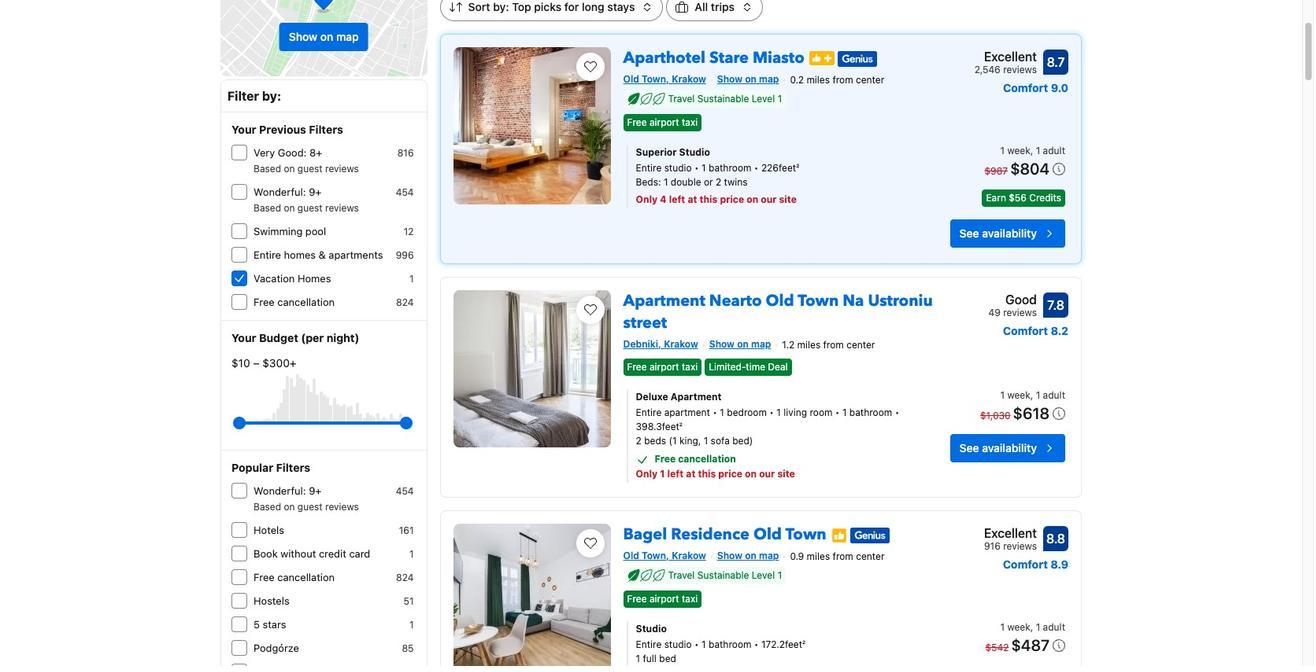 Task type: vqa. For each thing, say whether or not it's contained in the screenshot.
the top the left
yes



Task type: describe. For each thing, give the bounding box(es) containing it.
2 vertical spatial cancellation
[[277, 572, 335, 584]]

12
[[404, 226, 414, 238]]

king,
[[679, 436, 701, 447]]

1 vertical spatial comfort
[[1003, 325, 1048, 338]]

1 week , 1 adult for $618
[[1000, 390, 1065, 402]]

9.0
[[1051, 81, 1069, 94]]

entire inside superior studio entire studio • 1 bathroom • 226feet² beds: 1 double or 2 twins only 4 left at this price on our site
[[636, 162, 662, 174]]

old right residence
[[753, 525, 782, 546]]

$542
[[985, 643, 1009, 655]]

filter by:
[[228, 89, 281, 103]]

49
[[989, 307, 1001, 319]]

excellent for aparthotel stare miasto
[[984, 50, 1037, 64]]

8+
[[309, 146, 322, 159]]

popular filters
[[232, 461, 310, 475]]

entire up vacation on the left of the page
[[254, 249, 281, 261]]

at inside superior studio entire studio • 1 bathroom • 226feet² beds: 1 double or 2 twins only 4 left at this price on our site
[[688, 194, 697, 206]]

trips
[[711, 0, 735, 13]]

reviews up 'credit'
[[325, 502, 359, 513]]

2 wonderful: 9+ from the top
[[254, 485, 322, 498]]

your previous filters
[[232, 123, 343, 136]]

show on map for 8.7
[[717, 73, 779, 85]]

bagel residence old town
[[623, 525, 827, 546]]

$300+
[[262, 357, 297, 370]]

taxi for stare
[[682, 117, 698, 128]]

reviews down your previous filters
[[325, 163, 359, 175]]

0.2
[[790, 74, 804, 86]]

entire apartment • 1 bedroom • 1 living room • 1 bathroom • 398.3feet² 2 beds (1 king, 1 sofa bed)
[[636, 407, 899, 447]]

1 vertical spatial price
[[718, 469, 743, 481]]

without
[[281, 548, 316, 561]]

1 up $487
[[1036, 622, 1040, 634]]

limited-time deal
[[709, 362, 788, 373]]

miasto
[[753, 47, 805, 69]]

161
[[399, 525, 414, 537]]

$10 – $300+
[[232, 357, 297, 370]]

1 vertical spatial filters
[[276, 461, 310, 475]]

free up full
[[627, 594, 647, 606]]

1 vertical spatial free cancellation
[[655, 454, 736, 466]]

very good: 8+
[[254, 146, 322, 159]]

show for 8.7
[[717, 73, 743, 85]]

see for 1st see availability link from the bottom of the page
[[960, 442, 979, 455]]

2 airport from the top
[[650, 362, 679, 373]]

1 9+ from the top
[[309, 186, 322, 198]]

996
[[396, 250, 414, 261]]

this property is part of our preferred partner program. it's committed to providing excellent service and good value. it'll pay us a higher commission if you make a booking. image
[[831, 528, 847, 544]]

1 up $542
[[1000, 622, 1005, 634]]

2 guest from the top
[[298, 202, 323, 214]]

this property is part of our preferred partner program. it's committed to providing excellent service and good value. it'll pay us a higher commission if you make a booking. image
[[831, 528, 847, 544]]

scored 8.7 element
[[1043, 50, 1069, 75]]

sofa
[[711, 436, 730, 447]]

1 vertical spatial our
[[759, 469, 775, 481]]

all
[[695, 0, 708, 13]]

5
[[254, 619, 260, 632]]

town for residence
[[785, 525, 827, 546]]

level for miasto
[[752, 93, 775, 105]]

miles for bagel residence old town
[[807, 551, 830, 563]]

sort by: top picks for long stays
[[468, 0, 635, 13]]

swimming
[[254, 225, 303, 238]]

map inside button
[[336, 30, 359, 43]]

1 vertical spatial this
[[698, 469, 716, 481]]

226feet²
[[761, 162, 799, 174]]

ustroniu
[[868, 291, 933, 312]]

guest for previous
[[298, 163, 323, 175]]

beds:
[[636, 177, 661, 188]]

vacation homes
[[254, 272, 331, 285]]

2 824 from the top
[[396, 572, 414, 584]]

deal
[[768, 362, 788, 373]]

your budget (per night)
[[232, 332, 359, 345]]

1 down 161
[[409, 549, 414, 561]]

1 down miasto on the top of page
[[778, 93, 782, 105]]

card
[[349, 548, 370, 561]]

1 vertical spatial center
[[847, 339, 875, 351]]

2 inside entire apartment • 1 bedroom • 1 living room • 1 bathroom • 398.3feet² 2 beds (1 king, 1 sofa bed)
[[636, 436, 642, 447]]

916
[[984, 541, 1001, 553]]

town for nearto
[[798, 291, 839, 312]]

comfort 8.2
[[1003, 325, 1069, 338]]

bed
[[659, 654, 676, 666]]

time
[[746, 362, 765, 373]]

free airport taxi for aparthotel
[[627, 117, 698, 128]]

superior
[[636, 147, 677, 158]]

your for your previous filters
[[232, 123, 256, 136]]

1 right room
[[842, 407, 847, 419]]

or
[[704, 177, 713, 188]]

studio inside studio entire studio • 1 bathroom • 172.2feet² 1 full bed
[[664, 640, 692, 652]]

excellent element for aparthotel stare miasto
[[975, 47, 1037, 66]]

on inside button
[[320, 30, 333, 43]]

see availability for second see availability link from the bottom of the page
[[960, 227, 1037, 240]]

show for 7.8
[[709, 339, 735, 351]]

1 vertical spatial miles
[[797, 339, 821, 351]]

town, for bagel
[[642, 551, 669, 562]]

homes
[[298, 272, 331, 285]]

travel for bagel
[[668, 570, 695, 582]]

1 up or
[[702, 162, 706, 174]]

only inside superior studio entire studio • 1 bathroom • 226feet² beds: 1 double or 2 twins only 4 left at this price on our site
[[636, 194, 658, 206]]

2,546
[[975, 64, 1001, 76]]

based for previous
[[254, 163, 281, 175]]

level for old
[[752, 570, 775, 582]]

very
[[254, 146, 275, 159]]

our inside superior studio entire studio • 1 bathroom • 226feet² beds: 1 double or 2 twins only 4 left at this price on our site
[[761, 194, 777, 206]]

old down bagel
[[623, 551, 639, 562]]

by: for sort
[[493, 0, 509, 13]]

your for your budget (per night)
[[232, 332, 256, 345]]

2 vertical spatial free cancellation
[[254, 572, 335, 584]]

0.9
[[790, 551, 804, 563]]

0 vertical spatial cancellation
[[277, 296, 335, 309]]

town, for aparthotel
[[642, 73, 669, 85]]

deluxe apartment link
[[636, 391, 902, 405]]

street
[[623, 313, 667, 334]]

1 vertical spatial apartment
[[671, 392, 722, 403]]

1 vertical spatial krakow
[[664, 339, 698, 351]]

apartment nearto old town na ustroniu street
[[623, 291, 933, 334]]

show on map for 8.8
[[717, 551, 779, 562]]

deluxe apartment
[[636, 392, 722, 403]]

book
[[254, 548, 278, 561]]

week for $804
[[1007, 145, 1031, 157]]

comfort for bagel residence old town
[[1003, 559, 1048, 572]]

1 down "beds"
[[660, 469, 665, 481]]

apartments
[[329, 249, 383, 261]]

–
[[253, 357, 259, 370]]

show on map inside show on map button
[[289, 30, 359, 43]]

double
[[671, 177, 701, 188]]

1 vertical spatial left
[[667, 469, 684, 481]]

$618
[[1013, 405, 1050, 423]]

adult for $487
[[1043, 622, 1065, 634]]

na
[[843, 291, 864, 312]]

2 only from the top
[[636, 469, 658, 481]]

5 stars
[[254, 619, 286, 632]]

week for $618
[[1007, 390, 1031, 402]]

bathroom inside superior studio entire studio • 1 bathroom • 226feet² beds: 1 double or 2 twins only 4 left at this price on our site
[[709, 162, 752, 174]]

deluxe
[[636, 392, 668, 403]]

residence
[[671, 525, 750, 546]]

free up superior
[[627, 117, 647, 128]]

$804
[[1010, 160, 1050, 178]]

1 down 51
[[409, 620, 414, 632]]

8.9
[[1051, 559, 1069, 572]]

bathroom inside entire apartment • 1 bedroom • 1 living room • 1 bathroom • 398.3feet² 2 beds (1 king, 1 sofa bed)
[[849, 407, 892, 419]]

sort
[[468, 0, 490, 13]]

1 up $804
[[1036, 145, 1040, 157]]

budget
[[259, 332, 298, 345]]

taxi for residence
[[682, 594, 698, 606]]

airport for bagel
[[650, 594, 679, 606]]

(per
[[301, 332, 324, 345]]

&
[[319, 249, 326, 261]]

apartment inside apartment nearto old town na ustroniu street
[[623, 291, 705, 312]]

room
[[810, 407, 833, 419]]

availability for second see availability link from the bottom of the page
[[982, 227, 1037, 240]]

week for $487
[[1007, 622, 1031, 634]]

0.2 miles from center
[[790, 74, 885, 86]]

1 up $987
[[1000, 145, 1005, 157]]

all trips
[[695, 0, 735, 13]]

travel sustainable level 1 for stare
[[668, 93, 782, 105]]

reviews up the pool
[[325, 202, 359, 214]]

398.3feet²
[[636, 422, 683, 433]]

8.2
[[1051, 325, 1069, 338]]

1 left living
[[777, 407, 781, 419]]

816
[[397, 147, 414, 159]]

good
[[1005, 293, 1037, 307]]

free down (1
[[655, 454, 676, 466]]

7.8
[[1047, 299, 1064, 313]]

1.2
[[782, 339, 795, 351]]

popular
[[232, 461, 273, 475]]

price inside superior studio entire studio • 1 bathroom • 226feet² beds: 1 double or 2 twins only 4 left at this price on our site
[[720, 194, 744, 206]]

1 up studio link
[[778, 570, 782, 582]]

homes
[[284, 249, 316, 261]]

hostels
[[254, 595, 290, 608]]

apartment nearto old town na ustroniu street image
[[453, 291, 611, 448]]

2 based on guest reviews from the top
[[254, 202, 359, 214]]

guest for filters
[[298, 502, 323, 513]]

limited-
[[709, 362, 746, 373]]

8.8
[[1046, 533, 1065, 547]]

1 vertical spatial at
[[686, 469, 696, 481]]

1 left full
[[636, 654, 640, 666]]

from for bagel residence old town
[[833, 551, 853, 563]]

podgórze
[[254, 643, 299, 655]]

1 vertical spatial cancellation
[[678, 454, 736, 466]]

debniki, krakow
[[623, 339, 698, 351]]

all trips button
[[666, 0, 763, 21]]

good element
[[989, 291, 1037, 310]]

8.7
[[1047, 55, 1065, 69]]

bedroom
[[727, 407, 767, 419]]



Task type: locate. For each thing, give the bounding box(es) containing it.
genius discounts available at this property. image
[[838, 51, 877, 67], [838, 51, 877, 67], [850, 528, 889, 544], [850, 528, 889, 544]]

1 guest from the top
[[298, 163, 323, 175]]

studio up double
[[679, 147, 710, 158]]

adult for $804
[[1043, 145, 1065, 157]]

1 week , 1 adult for $804
[[1000, 145, 1065, 157]]

0.9 miles from center
[[790, 551, 885, 563]]

1 vertical spatial ,
[[1031, 390, 1033, 402]]

sustainable down bagel residence old town
[[697, 570, 749, 582]]

filters up 8+
[[309, 123, 343, 136]]

0 vertical spatial our
[[761, 194, 777, 206]]

3 airport from the top
[[650, 594, 679, 606]]

2 vertical spatial based
[[254, 502, 281, 513]]

week up $804
[[1007, 145, 1031, 157]]

2 vertical spatial adult
[[1043, 622, 1065, 634]]

0 vertical spatial 2
[[716, 177, 721, 188]]

1 old town, krakow from the top
[[623, 73, 706, 85]]

based on guest reviews up the pool
[[254, 202, 359, 214]]

0 vertical spatial ,
[[1031, 145, 1033, 157]]

top
[[512, 0, 531, 13]]

2 sustainable from the top
[[697, 570, 749, 582]]

earn
[[986, 192, 1006, 204]]

map for 7.8
[[751, 339, 771, 351]]

0 vertical spatial excellent element
[[975, 47, 1037, 66]]

0 vertical spatial guest
[[298, 163, 323, 175]]

2 wonderful: from the top
[[254, 485, 306, 498]]

0 vertical spatial only
[[636, 194, 658, 206]]

0 vertical spatial based on guest reviews
[[254, 163, 359, 175]]

2 adult from the top
[[1043, 390, 1065, 402]]

old down aparthotel
[[623, 73, 639, 85]]

long
[[582, 0, 605, 13]]

0 vertical spatial krakow
[[672, 73, 706, 85]]

2 vertical spatial miles
[[807, 551, 830, 563]]

scored 8.8 element
[[1043, 527, 1069, 552]]

airport
[[650, 117, 679, 128], [650, 362, 679, 373], [650, 594, 679, 606]]

sustainable for residence
[[697, 570, 749, 582]]

free airport taxi up bed
[[627, 594, 698, 606]]

1 town, from the top
[[642, 73, 669, 85]]

airport up superior
[[650, 117, 679, 128]]

left right 4 at top
[[669, 194, 685, 206]]

excellent element for bagel residence old town
[[984, 525, 1037, 544]]

comfort down excellent 916 reviews
[[1003, 559, 1048, 572]]

1 see availability link from the top
[[950, 220, 1065, 248]]

excellent element
[[975, 47, 1037, 66], [984, 525, 1037, 544]]

based up swimming
[[254, 202, 281, 214]]

0 vertical spatial town
[[798, 291, 839, 312]]

level down miasto on the top of page
[[752, 93, 775, 105]]

1 1 week , 1 adult from the top
[[1000, 145, 1065, 157]]

based on guest reviews for filters
[[254, 502, 359, 513]]

entire up full
[[636, 640, 662, 652]]

stare
[[709, 47, 749, 69]]

vacation
[[254, 272, 295, 285]]

(1
[[669, 436, 677, 447]]

good:
[[278, 146, 307, 159]]

, for $487
[[1031, 622, 1033, 634]]

guest down 8+
[[298, 163, 323, 175]]

2 town, from the top
[[642, 551, 669, 562]]

0 vertical spatial town,
[[642, 73, 669, 85]]

1 right beds:
[[664, 177, 668, 188]]

1 vertical spatial site
[[778, 469, 795, 481]]

group
[[239, 411, 406, 436]]

superior studio link
[[636, 146, 902, 160]]

your up very
[[232, 123, 256, 136]]

wonderful: 9+
[[254, 186, 322, 198], [254, 485, 322, 498]]

0 vertical spatial studio
[[679, 147, 710, 158]]

based down very
[[254, 163, 281, 175]]

1 vertical spatial studio
[[636, 624, 667, 636]]

2 left "beds"
[[636, 436, 642, 447]]

1 travel from the top
[[668, 93, 695, 105]]

1 adult from the top
[[1043, 145, 1065, 157]]

previous
[[259, 123, 306, 136]]

free airport taxi
[[627, 117, 698, 128], [627, 362, 698, 373], [627, 594, 698, 606]]

0 vertical spatial free airport taxi
[[627, 117, 698, 128]]

2 vertical spatial taxi
[[682, 594, 698, 606]]

free down book
[[254, 572, 275, 584]]

apartment
[[623, 291, 705, 312], [671, 392, 722, 403]]

1 vertical spatial 824
[[396, 572, 414, 584]]

week up $487
[[1007, 622, 1031, 634]]

2 1 week , 1 adult from the top
[[1000, 390, 1065, 402]]

1 vertical spatial town
[[785, 525, 827, 546]]

2 vertical spatial krakow
[[672, 551, 706, 562]]

2 vertical spatial 1 week , 1 adult
[[1000, 622, 1065, 634]]

reviews up comfort 8.2
[[1003, 307, 1037, 319]]

center for bagel residence old town
[[856, 551, 885, 563]]

1 free airport taxi from the top
[[627, 117, 698, 128]]

2 inside superior studio entire studio • 1 bathroom • 226feet² beds: 1 double or 2 twins only 4 left at this price on our site
[[716, 177, 721, 188]]

1 based from the top
[[254, 163, 281, 175]]

free cancellation down king,
[[655, 454, 736, 466]]

0 vertical spatial based
[[254, 163, 281, 175]]

2 vertical spatial bathroom
[[709, 640, 752, 652]]

1 vertical spatial excellent
[[984, 527, 1037, 541]]

center for aparthotel stare miasto
[[856, 74, 885, 86]]

twins
[[724, 177, 748, 188]]

2 travel sustainable level 1 from the top
[[668, 570, 782, 582]]

miles right 0.9
[[807, 551, 830, 563]]

excellent for bagel residence old town
[[984, 527, 1037, 541]]

entire
[[636, 162, 662, 174], [254, 249, 281, 261], [636, 407, 662, 419], [636, 640, 662, 652]]

9+
[[309, 186, 322, 198], [309, 485, 322, 498]]

from for aparthotel stare miasto
[[833, 74, 853, 86]]

excellent 2,546 reviews
[[975, 50, 1037, 76]]

excellent element up comfort 9.0
[[975, 47, 1037, 66]]

0 vertical spatial 9+
[[309, 186, 322, 198]]

2 9+ from the top
[[309, 485, 322, 498]]

1 824 from the top
[[396, 297, 414, 309]]

2 see from the top
[[960, 442, 979, 455]]

1 vertical spatial 9+
[[309, 485, 322, 498]]

by: right filter
[[262, 89, 281, 103]]

by: for filter
[[262, 89, 281, 103]]

1 vertical spatial airport
[[650, 362, 679, 373]]

town,
[[642, 73, 669, 85], [642, 551, 669, 562]]

bathroom inside studio entire studio • 1 bathroom • 172.2feet² 1 full bed
[[709, 640, 752, 652]]

earn $56 credits
[[986, 192, 1061, 204]]

town inside apartment nearto old town na ustroniu street
[[798, 291, 839, 312]]

from right 1.2
[[823, 339, 844, 351]]

see
[[960, 227, 979, 240], [960, 442, 979, 455]]

from down this property is part of our preferred partner program. it's committed to providing excellent service and good value. it'll pay us a higher commission if you make a booking. icon
[[833, 551, 853, 563]]

price
[[720, 194, 744, 206], [718, 469, 743, 481]]

85
[[402, 643, 414, 655]]

bagel
[[623, 525, 667, 546]]

airport for aparthotel
[[650, 117, 679, 128]]

$10
[[232, 357, 250, 370]]

show inside show on map button
[[289, 30, 317, 43]]

1 see from the top
[[960, 227, 979, 240]]

our
[[761, 194, 777, 206], [759, 469, 775, 481]]

this property is part of our preferred plus program. it's committed to providing outstanding service and excellent value. it'll pay us a higher commission if you make a booking. image
[[809, 51, 835, 65], [809, 51, 835, 65]]

entire up beds:
[[636, 162, 662, 174]]

2 see availability link from the top
[[950, 435, 1065, 463]]

824 up 51
[[396, 572, 414, 584]]

apartment up the apartment on the bottom of page
[[671, 392, 722, 403]]

see for second see availability link from the bottom of the page
[[960, 227, 979, 240]]

1 vertical spatial free airport taxi
[[627, 362, 698, 373]]

454
[[396, 187, 414, 198], [396, 486, 414, 498]]

1 studio from the top
[[664, 162, 692, 174]]

price down twins
[[720, 194, 744, 206]]

left down (1
[[667, 469, 684, 481]]

comfort for aparthotel stare miasto
[[1003, 81, 1048, 94]]

our down the 226feet²
[[761, 194, 777, 206]]

1 travel sustainable level 1 from the top
[[668, 93, 782, 105]]

0 vertical spatial travel
[[668, 93, 695, 105]]

2 old town, krakow from the top
[[623, 551, 706, 562]]

824 down 996
[[396, 297, 414, 309]]

0 vertical spatial left
[[669, 194, 685, 206]]

show for 8.8
[[717, 551, 743, 562]]

1 left bedroom
[[720, 407, 724, 419]]

1 horizontal spatial 2
[[716, 177, 721, 188]]

1 horizontal spatial by:
[[493, 0, 509, 13]]

level
[[752, 93, 775, 105], [752, 570, 775, 582]]

center right 0.9
[[856, 551, 885, 563]]

scored 7.8 element
[[1043, 293, 1069, 318]]

show on map for 7.8
[[709, 339, 771, 351]]

based on guest reviews up hotels
[[254, 502, 359, 513]]

week
[[1007, 145, 1031, 157], [1007, 390, 1031, 402], [1007, 622, 1031, 634]]

center right 0.2
[[856, 74, 885, 86]]

2 week from the top
[[1007, 390, 1031, 402]]

1 week , 1 adult up $487
[[1000, 622, 1065, 634]]

1 vertical spatial adult
[[1043, 390, 1065, 402]]

1 airport from the top
[[650, 117, 679, 128]]

0 vertical spatial miles
[[807, 74, 830, 86]]

1 vertical spatial from
[[823, 339, 844, 351]]

1 vertical spatial wonderful:
[[254, 485, 306, 498]]

2 travel from the top
[[668, 570, 695, 582]]

2 availability from the top
[[982, 442, 1037, 455]]

0 vertical spatial wonderful:
[[254, 186, 306, 198]]

2 see availability from the top
[[960, 442, 1037, 455]]

krakow for bagel
[[672, 551, 706, 562]]

1 availability from the top
[[982, 227, 1037, 240]]

reviews
[[1003, 64, 1037, 76], [325, 163, 359, 175], [325, 202, 359, 214], [1003, 307, 1037, 319], [325, 502, 359, 513], [1003, 541, 1037, 553]]

free down debniki,
[[627, 362, 647, 373]]

based on guest reviews for previous
[[254, 163, 359, 175]]

wonderful: up swimming
[[254, 186, 306, 198]]

krakow right debniki,
[[664, 339, 698, 351]]

map for 8.7
[[759, 73, 779, 85]]

reviews inside excellent 2,546 reviews
[[1003, 64, 1037, 76]]

site
[[779, 194, 797, 206], [778, 469, 795, 481]]

1 vertical spatial town,
[[642, 551, 669, 562]]

filter
[[228, 89, 259, 103]]

1 week , 1 adult up $804
[[1000, 145, 1065, 157]]

9+ up the pool
[[309, 186, 322, 198]]

free
[[627, 117, 647, 128], [254, 296, 275, 309], [627, 362, 647, 373], [655, 454, 676, 466], [254, 572, 275, 584], [627, 594, 647, 606]]

apartment nearto old town na ustroniu street link
[[623, 284, 933, 334]]

studio inside superior studio entire studio • 1 bathroom • 226feet² beds: 1 double or 2 twins only 4 left at this price on our site
[[664, 162, 692, 174]]

taxi up deluxe apartment
[[682, 362, 698, 373]]

studio
[[664, 162, 692, 174], [664, 640, 692, 652]]

, for $804
[[1031, 145, 1033, 157]]

2 454 from the top
[[396, 486, 414, 498]]

3 , from the top
[[1031, 622, 1033, 634]]

2 free airport taxi from the top
[[627, 362, 698, 373]]

site down the 226feet²
[[779, 194, 797, 206]]

0 vertical spatial studio
[[664, 162, 692, 174]]

for
[[564, 0, 579, 13]]

krakow down aparthotel
[[672, 73, 706, 85]]

studio link
[[636, 623, 902, 637]]

1 vertical spatial excellent element
[[984, 525, 1037, 544]]

1 only from the top
[[636, 194, 658, 206]]

0 vertical spatial this
[[700, 194, 718, 206]]

airport up bed
[[650, 594, 679, 606]]

travel sustainable level 1 down 'stare'
[[668, 93, 782, 105]]

1 vertical spatial travel sustainable level 1
[[668, 570, 782, 582]]

0 vertical spatial 1 week , 1 adult
[[1000, 145, 1065, 157]]

reviews up comfort 9.0
[[1003, 64, 1037, 76]]

credit
[[319, 548, 346, 561]]

0 vertical spatial free cancellation
[[254, 296, 335, 309]]

miles right 1.2
[[797, 339, 821, 351]]

excellent element up comfort 8.9
[[984, 525, 1037, 544]]

1 up $618
[[1036, 390, 1040, 402]]

1 horizontal spatial studio
[[679, 147, 710, 158]]

book without credit card
[[254, 548, 370, 561]]

1 vertical spatial 454
[[396, 486, 414, 498]]

credits
[[1029, 192, 1061, 204]]

0 horizontal spatial 2
[[636, 436, 642, 447]]

aparthotel
[[623, 47, 706, 69]]

172.2feet²
[[761, 640, 806, 652]]

old town, krakow for bagel
[[623, 551, 706, 562]]

your
[[232, 123, 256, 136], [232, 332, 256, 345]]

2 right or
[[716, 177, 721, 188]]

3 taxi from the top
[[682, 594, 698, 606]]

1 week from the top
[[1007, 145, 1031, 157]]

bagel residence old town image
[[453, 525, 611, 667]]

bagel residence old town link
[[623, 518, 827, 546]]

krakow
[[672, 73, 706, 85], [664, 339, 698, 351], [672, 551, 706, 562]]

week up $618
[[1007, 390, 1031, 402]]

travel down residence
[[668, 570, 695, 582]]

1 vertical spatial based
[[254, 202, 281, 214]]

sustainable down 'stare'
[[697, 93, 749, 105]]

see availability
[[960, 227, 1037, 240], [960, 442, 1037, 455]]

excellent up comfort 9.0
[[984, 50, 1037, 64]]

1 down 996
[[409, 273, 414, 285]]

old inside apartment nearto old town na ustroniu street
[[766, 291, 794, 312]]

1 vertical spatial see availability link
[[950, 435, 1065, 463]]

0 vertical spatial sustainable
[[697, 93, 749, 105]]

1 vertical spatial availability
[[982, 442, 1037, 455]]

krakow for aparthotel
[[672, 73, 706, 85]]

2 vertical spatial from
[[833, 551, 853, 563]]

reviews inside excellent 916 reviews
[[1003, 541, 1037, 553]]

2 vertical spatial ,
[[1031, 622, 1033, 634]]

0 vertical spatial excellent
[[984, 50, 1037, 64]]

availability
[[982, 227, 1037, 240], [982, 442, 1037, 455]]

1 vertical spatial 2
[[636, 436, 642, 447]]

0 vertical spatial comfort
[[1003, 81, 1048, 94]]

superior studio entire studio • 1 bathroom • 226feet² beds: 1 double or 2 twins only 4 left at this price on our site
[[636, 147, 799, 206]]

1 454 from the top
[[396, 187, 414, 198]]

free airport taxi for bagel
[[627, 594, 698, 606]]

3 1 week , 1 adult from the top
[[1000, 622, 1065, 634]]

0 vertical spatial airport
[[650, 117, 679, 128]]

at down king,
[[686, 469, 696, 481]]

on
[[320, 30, 333, 43], [745, 73, 757, 85], [284, 163, 295, 175], [747, 194, 758, 206], [284, 202, 295, 214], [737, 339, 749, 351], [745, 469, 757, 481], [284, 502, 295, 513], [745, 551, 757, 562]]

4
[[660, 194, 667, 206]]

1 see availability from the top
[[960, 227, 1037, 240]]

0 vertical spatial site
[[779, 194, 797, 206]]

1 vertical spatial see availability
[[960, 442, 1037, 455]]

1 vertical spatial see
[[960, 442, 979, 455]]

2 level from the top
[[752, 570, 775, 582]]

comfort 8.9
[[1003, 559, 1069, 572]]

aparthotel stare miasto image
[[453, 47, 611, 205]]

miles right 0.2
[[807, 74, 830, 86]]

1 week , 1 adult for $487
[[1000, 622, 1065, 634]]

based for filters
[[254, 502, 281, 513]]

based on guest reviews down 8+
[[254, 163, 359, 175]]

old town, krakow down aparthotel
[[623, 73, 706, 85]]

miles for aparthotel stare miasto
[[807, 74, 830, 86]]

town, down aparthotel
[[642, 73, 669, 85]]

1 vertical spatial by:
[[262, 89, 281, 103]]

bathroom
[[709, 162, 752, 174], [849, 407, 892, 419], [709, 640, 752, 652]]

2 , from the top
[[1031, 390, 1033, 402]]

2
[[716, 177, 721, 188], [636, 436, 642, 447]]

3 adult from the top
[[1043, 622, 1065, 634]]

1 excellent from the top
[[984, 50, 1037, 64]]

wonderful: 9+ down the popular filters
[[254, 485, 322, 498]]

3 week from the top
[[1007, 622, 1031, 634]]

0 vertical spatial filters
[[309, 123, 343, 136]]

2 studio from the top
[[664, 640, 692, 652]]

travel sustainable level 1 for residence
[[668, 570, 782, 582]]

, up $804
[[1031, 145, 1033, 157]]

1 , from the top
[[1031, 145, 1033, 157]]

availability down $56
[[982, 227, 1037, 240]]

entire inside studio entire studio • 1 bathroom • 172.2feet² 1 full bed
[[636, 640, 662, 652]]

reviews up comfort 8.9
[[1003, 541, 1037, 553]]

2 taxi from the top
[[682, 362, 698, 373]]

$487
[[1011, 637, 1050, 656]]

1 wonderful: 9+ from the top
[[254, 186, 322, 198]]

bathroom up twins
[[709, 162, 752, 174]]

sustainable
[[697, 93, 749, 105], [697, 570, 749, 582]]

site inside superior studio entire studio • 1 bathroom • 226feet² beds: 1 double or 2 twins only 4 left at this price on our site
[[779, 194, 797, 206]]

filters
[[309, 123, 343, 136], [276, 461, 310, 475]]

studio up full
[[636, 624, 667, 636]]

availability for 1st see availability link from the bottom of the page
[[982, 442, 1037, 455]]

3 guest from the top
[[298, 502, 323, 513]]

3 based on guest reviews from the top
[[254, 502, 359, 513]]

0 vertical spatial level
[[752, 93, 775, 105]]

2 vertical spatial airport
[[650, 594, 679, 606]]

0 vertical spatial 454
[[396, 187, 414, 198]]

excellent 916 reviews
[[984, 527, 1037, 553]]

filters right popular
[[276, 461, 310, 475]]

cancellation up only 1 left at this price on our site
[[678, 454, 736, 466]]

1 vertical spatial only
[[636, 469, 658, 481]]

sustainable for stare
[[697, 93, 749, 105]]

0 vertical spatial taxi
[[682, 117, 698, 128]]

0 vertical spatial old town, krakow
[[623, 73, 706, 85]]

cancellation
[[277, 296, 335, 309], [678, 454, 736, 466], [277, 572, 335, 584]]

living
[[784, 407, 807, 419]]

1 left the sofa
[[704, 436, 708, 447]]

free down vacation on the left of the page
[[254, 296, 275, 309]]

studio inside superior studio entire studio • 1 bathroom • 226feet² beds: 1 double or 2 twins only 4 left at this price on our site
[[679, 147, 710, 158]]

town, down bagel
[[642, 551, 669, 562]]

1 wonderful: from the top
[[254, 186, 306, 198]]

based
[[254, 163, 281, 175], [254, 202, 281, 214], [254, 502, 281, 513]]

3 free airport taxi from the top
[[627, 594, 698, 606]]

3 based from the top
[[254, 502, 281, 513]]

studio inside studio entire studio • 1 bathroom • 172.2feet² 1 full bed
[[636, 624, 667, 636]]

this inside superior studio entire studio • 1 bathroom • 226feet² beds: 1 double or 2 twins only 4 left at this price on our site
[[700, 194, 718, 206]]

1 vertical spatial your
[[232, 332, 256, 345]]

2 your from the top
[[232, 332, 256, 345]]

map for 8.8
[[759, 551, 779, 562]]

2 vertical spatial guest
[[298, 502, 323, 513]]

see availability for 1st see availability link from the bottom of the page
[[960, 442, 1037, 455]]

town up 0.9
[[785, 525, 827, 546]]

only 1 left at this price on our site
[[636, 469, 795, 481]]

comfort 9.0
[[1003, 81, 1069, 94]]

adult for $618
[[1043, 390, 1065, 402]]

1 vertical spatial bathroom
[[849, 407, 892, 419]]

1 vertical spatial sustainable
[[697, 570, 749, 582]]

show on map button
[[279, 23, 368, 51]]

1 sustainable from the top
[[697, 93, 749, 105]]

1 vertical spatial week
[[1007, 390, 1031, 402]]

guest up the pool
[[298, 202, 323, 214]]

0 vertical spatial see
[[960, 227, 979, 240]]

1 vertical spatial based on guest reviews
[[254, 202, 359, 214]]

night)
[[327, 332, 359, 345]]

1 your from the top
[[232, 123, 256, 136]]

1 vertical spatial studio
[[664, 640, 692, 652]]

0 horizontal spatial by:
[[262, 89, 281, 103]]

2 vertical spatial based on guest reviews
[[254, 502, 359, 513]]

left inside superior studio entire studio • 1 bathroom • 226feet² beds: 1 double or 2 twins only 4 left at this price on our site
[[669, 194, 685, 206]]

1 based on guest reviews from the top
[[254, 163, 359, 175]]

free airport taxi down debniki, krakow
[[627, 362, 698, 373]]

on inside superior studio entire studio • 1 bathroom • 226feet² beds: 1 double or 2 twins only 4 left at this price on our site
[[747, 194, 758, 206]]

454 up 161
[[396, 486, 414, 498]]

level up studio link
[[752, 570, 775, 582]]

, for $618
[[1031, 390, 1033, 402]]

old town, krakow for aparthotel
[[623, 73, 706, 85]]

wonderful: down the popular filters
[[254, 485, 306, 498]]

$56
[[1009, 192, 1027, 204]]

adult up $804
[[1043, 145, 1065, 157]]

1 up $1,030 at the right
[[1000, 390, 1005, 402]]

availability down $1,030 at the right
[[982, 442, 1037, 455]]

0 vertical spatial center
[[856, 74, 885, 86]]

2 excellent from the top
[[984, 527, 1037, 541]]

apartment
[[664, 407, 710, 419]]

entire down deluxe
[[636, 407, 662, 419]]

0 vertical spatial apartment
[[623, 291, 705, 312]]

0 vertical spatial price
[[720, 194, 744, 206]]

travel for aparthotel
[[668, 93, 695, 105]]

excellent inside excellent 2,546 reviews
[[984, 50, 1037, 64]]

1.2 miles from center
[[782, 339, 875, 351]]

2 vertical spatial center
[[856, 551, 885, 563]]

comfort
[[1003, 81, 1048, 94], [1003, 325, 1048, 338], [1003, 559, 1048, 572]]

reviews inside good 49 reviews
[[1003, 307, 1037, 319]]

9+ down the popular filters
[[309, 485, 322, 498]]

1 taxi from the top
[[682, 117, 698, 128]]

our down entire apartment • 1 bedroom • 1 living room • 1 bathroom • 398.3feet² 2 beds (1 king, 1 sofa bed)
[[759, 469, 775, 481]]

0 vertical spatial from
[[833, 74, 853, 86]]

travel down aparthotel
[[668, 93, 695, 105]]

1 level from the top
[[752, 93, 775, 105]]

1 vertical spatial 1 week , 1 adult
[[1000, 390, 1065, 402]]

1 down studio link
[[702, 640, 706, 652]]

miles
[[807, 74, 830, 86], [797, 339, 821, 351], [807, 551, 830, 563]]

2 based from the top
[[254, 202, 281, 214]]

entire inside entire apartment • 1 bedroom • 1 living room • 1 bathroom • 398.3feet² 2 beds (1 king, 1 sofa bed)
[[636, 407, 662, 419]]



